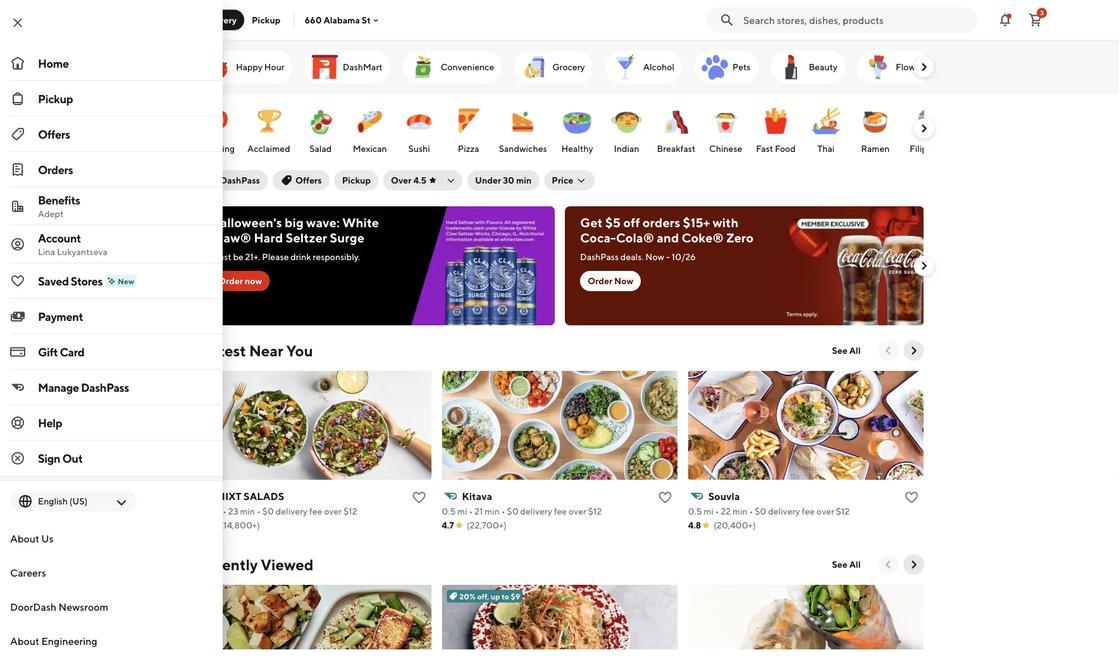 Task type: describe. For each thing, give the bounding box(es) containing it.
30
[[503, 175, 515, 185]]

st
[[362, 15, 371, 25]]

0 vertical spatial next button of carousel image
[[918, 61, 931, 73]]

saved
[[38, 274, 69, 288]]

2 • from the left
[[257, 506, 260, 517]]

now
[[245, 276, 262, 286]]

pets link
[[695, 51, 758, 84]]

about engineering
[[10, 635, 97, 647]]

hour
[[264, 62, 284, 72]]

halloween's
[[210, 215, 282, 230]]

flowers image
[[863, 52, 893, 82]]

1 • from the left
[[223, 506, 226, 517]]

$​0 inside 'mixt salads 0.5 mi • 23 min • $​0 delivery fee over $12 (14,800+)'
[[262, 506, 274, 517]]

order now
[[588, 276, 633, 286]]

benefits adept
[[38, 193, 80, 219]]

$5
[[605, 215, 621, 230]]

sign out
[[38, 451, 83, 465]]

fee for souvla
[[802, 506, 815, 517]]

cola®
[[616, 230, 654, 245]]

fee inside 'mixt salads 0.5 mi • 23 min • $​0 delivery fee over $12 (14,800+)'
[[309, 506, 322, 517]]

6 • from the left
[[750, 506, 753, 517]]

doordash
[[10, 601, 57, 613]]

sushi
[[408, 143, 430, 154]]

home link
[[0, 46, 223, 81]]

about for about us
[[10, 533, 39, 545]]

21+.
[[245, 252, 260, 262]]

responsibly.
[[313, 252, 360, 262]]

surge
[[330, 230, 364, 245]]

now inside button
[[614, 276, 633, 286]]

food
[[775, 143, 796, 154]]

4 • from the left
[[501, 506, 505, 517]]

alcohol link
[[605, 51, 682, 84]]

halloween's big wave: white claw® hard seltzer surge must be 21+. please drink responsibly.
[[210, 215, 379, 262]]

please
[[262, 252, 289, 262]]

see for fastest near you
[[833, 345, 848, 356]]

1 vertical spatial next button of carousel image
[[908, 344, 921, 357]]

benefits
[[38, 193, 80, 207]]

22
[[721, 506, 731, 517]]

sandwiches
[[499, 143, 547, 154]]

over inside 'mixt salads 0.5 mi • 23 min • $​0 delivery fee over $12 (14,800+)'
[[324, 506, 342, 517]]

21
[[475, 506, 483, 517]]

hard
[[254, 230, 283, 245]]

notification bell image
[[998, 12, 1013, 28]]

mi for souvla
[[704, 506, 714, 517]]

order now button
[[580, 271, 641, 291]]

see for recently viewed
[[833, 559, 848, 570]]

happy hour image
[[203, 52, 233, 82]]

under 30 min
[[475, 175, 532, 185]]

acclaimed link
[[245, 99, 293, 158]]

and
[[657, 230, 679, 245]]

up
[[491, 592, 500, 601]]

1 vertical spatial pickup
[[38, 92, 73, 105]]

must
[[210, 252, 231, 262]]

beauty link
[[771, 51, 845, 84]]

newsroom
[[59, 601, 108, 613]]

1 vertical spatial next button of carousel image
[[918, 260, 931, 272]]

order for get $5 off orders $15+ with coca-cola® and coke® zero
[[588, 276, 612, 286]]

payment
[[38, 310, 83, 323]]

dashpass inside dashpass button
[[221, 175, 260, 185]]

3 • from the left
[[469, 506, 473, 517]]

0.5 for kitava
[[442, 506, 456, 517]]

previous button of carousel image
[[883, 558, 895, 571]]

over for kitava
[[569, 506, 586, 517]]

pickup link
[[0, 81, 223, 116]]

dashmart image
[[310, 52, 340, 82]]

order for halloween's big wave: white claw® hard seltzer surge
[[218, 276, 243, 286]]

previous button of carousel image
[[883, 344, 895, 357]]

10/26
[[672, 252, 696, 262]]

grocery link
[[514, 51, 593, 84]]

card
[[60, 345, 85, 359]]

alcohol image
[[610, 52, 641, 82]]

close image
[[10, 15, 25, 30]]

acclaimed
[[247, 143, 290, 154]]

about us
[[10, 533, 54, 545]]

mexican
[[353, 143, 387, 154]]

0 items, open order cart image
[[1029, 12, 1044, 28]]

$12 for kitava
[[588, 506, 602, 517]]

5 • from the left
[[715, 506, 719, 517]]

home
[[38, 56, 69, 70]]

delivery
[[203, 15, 237, 25]]

orders
[[643, 215, 680, 230]]

0.5 for souvla
[[688, 506, 702, 517]]

0 horizontal spatial pickup button
[[244, 10, 288, 30]]

dashmart link
[[305, 51, 390, 84]]

off
[[623, 215, 640, 230]]

0.5 inside 'mixt salads 0.5 mi • 23 min • $​0 delivery fee over $12 (14,800+)'
[[195, 506, 209, 517]]

delivery for kitava
[[520, 506, 552, 517]]

$12 for souvla
[[836, 506, 850, 517]]

about engineering link
[[0, 624, 223, 650]]

manage
[[38, 380, 79, 394]]

0 vertical spatial pickup
[[252, 15, 281, 25]]

seltzer
[[285, 230, 327, 245]]

about for about engineering
[[10, 635, 39, 647]]

offers link
[[0, 116, 223, 152]]

4.7
[[442, 520, 454, 530]]

2 vertical spatial next button of carousel image
[[908, 558, 921, 571]]

gift card link
[[0, 334, 223, 370]]

help link
[[0, 405, 223, 441]]

dashpass inside manage dashpass link
[[81, 380, 129, 394]]

min inside "button"
[[516, 175, 532, 185]]

0.5 mi • 22 min • $​0 delivery fee over $12
[[688, 506, 850, 517]]

doordash newsroom link
[[0, 590, 223, 624]]

flowers link
[[858, 51, 935, 84]]

thai
[[818, 143, 835, 154]]

deals.
[[621, 252, 644, 262]]

$​0 for kitava
[[507, 506, 518, 517]]

grocery
[[552, 62, 585, 72]]

trending link
[[195, 99, 238, 158]]

salads
[[243, 490, 284, 502]]

see all for fastest near you
[[833, 345, 861, 356]]

about us link
[[0, 522, 223, 556]]

$15+
[[683, 215, 710, 230]]

23
[[228, 506, 238, 517]]

gift card
[[38, 345, 85, 359]]

get
[[580, 215, 603, 230]]

20% off, up to $9
[[459, 592, 520, 601]]

viewed
[[261, 555, 314, 574]]

orders
[[38, 163, 73, 176]]

manage dashpass link
[[0, 370, 223, 405]]



Task type: locate. For each thing, give the bounding box(es) containing it.
0 horizontal spatial delivery
[[275, 506, 307, 517]]

0 vertical spatial now
[[646, 252, 664, 262]]

$​0 down salads
[[262, 506, 274, 517]]

2 vertical spatial dashpass
[[81, 380, 129, 394]]

see all left previous button of carousel image
[[833, 345, 861, 356]]

0 horizontal spatial offers
[[38, 127, 70, 141]]

offers up orders
[[38, 127, 70, 141]]

3 fee from the left
[[802, 506, 815, 517]]

2 horizontal spatial mi
[[704, 506, 714, 517]]

next button of carousel image
[[918, 61, 931, 73], [908, 344, 921, 357]]

saved stores
[[38, 274, 103, 288]]

1 horizontal spatial over
[[569, 506, 586, 517]]

2 horizontal spatial fee
[[802, 506, 815, 517]]

3 delivery from the left
[[768, 506, 800, 517]]

pickup down mexican
[[342, 175, 371, 185]]

new
[[118, 277, 134, 285]]

$​0 for souvla
[[755, 506, 767, 517]]

fee
[[309, 506, 322, 517], [554, 506, 567, 517], [802, 506, 815, 517]]

2 horizontal spatial dashpass
[[580, 252, 619, 262]]

delivery right "22"
[[768, 506, 800, 517]]

$12 inside 'mixt salads 0.5 mi • 23 min • $​0 delivery fee over $12 (14,800+)'
[[343, 506, 357, 517]]

1 vertical spatial now
[[614, 276, 633, 286]]

mi left "22"
[[704, 506, 714, 517]]

1 horizontal spatial dashpass
[[221, 175, 260, 185]]

next button of carousel image right previous button of carousel image
[[908, 344, 921, 357]]

0 horizontal spatial $12
[[343, 506, 357, 517]]

about left us
[[10, 533, 39, 545]]

3 $​0 from the left
[[755, 506, 767, 517]]

pickup button right delivery
[[244, 10, 288, 30]]

fast food
[[756, 143, 796, 154]]

1 vertical spatial dashpass
[[580, 252, 619, 262]]

mi left the 23
[[211, 506, 221, 517]]

(14,800+)
[[220, 520, 260, 530]]

0.5 up '4.8'
[[688, 506, 702, 517]]

0.5 up 4.7
[[442, 506, 456, 517]]

next button of carousel image
[[918, 122, 931, 135], [918, 260, 931, 272], [908, 558, 921, 571]]

(20,400+)
[[714, 520, 756, 530]]

1 delivery from the left
[[275, 506, 307, 517]]

all for fastest near you
[[850, 345, 861, 356]]

660
[[305, 15, 322, 25]]

claw®
[[210, 230, 251, 245]]

offers down salad
[[296, 175, 322, 185]]

1 horizontal spatial click to add this store to your saved list image
[[658, 490, 673, 505]]

pickup button down mexican
[[335, 170, 379, 191]]

1 horizontal spatial order
[[588, 276, 612, 286]]

1 about from the top
[[10, 533, 39, 545]]

min right the 23
[[240, 506, 255, 517]]

2 mi from the left
[[457, 506, 467, 517]]

660 alabama st
[[305, 15, 371, 25]]

over for souvla
[[817, 506, 834, 517]]

0.5 mi • 21 min • $​0 delivery fee over $12
[[442, 506, 602, 517]]

0 horizontal spatial click to add this store to your saved list image
[[411, 490, 427, 505]]

next button of carousel image right flowers 'image'
[[918, 61, 931, 73]]

convenience image
[[408, 52, 438, 82]]

2 see all from the top
[[833, 559, 861, 570]]

2 see from the top
[[833, 559, 848, 570]]

dashpass down trending
[[221, 175, 260, 185]]

1 horizontal spatial offers
[[296, 175, 322, 185]]

souvla
[[708, 490, 740, 502]]

delivery down salads
[[275, 506, 307, 517]]

1 vertical spatial see all
[[833, 559, 861, 570]]

min right the 30
[[516, 175, 532, 185]]

0 horizontal spatial pickup
[[38, 92, 73, 105]]

2 $12 from the left
[[588, 506, 602, 517]]

delivery inside 'mixt salads 0.5 mi • 23 min • $​0 delivery fee over $12 (14,800+)'
[[275, 506, 307, 517]]

indian
[[614, 143, 639, 154]]

mixt
[[216, 490, 241, 502]]

0 vertical spatial next button of carousel image
[[918, 122, 931, 135]]

manage dashpass
[[38, 380, 129, 394]]

delivery for souvla
[[768, 506, 800, 517]]

1 see from the top
[[833, 345, 848, 356]]

all for recently viewed
[[850, 559, 861, 570]]

see all link left previous button of carousel image
[[825, 341, 869, 361]]

see all link left previous button of carousel icon
[[825, 555, 869, 575]]

0 vertical spatial dashpass
[[221, 175, 260, 185]]

dashmart
[[343, 62, 382, 72]]

click to add this store to your saved list image
[[411, 490, 427, 505], [658, 490, 673, 505]]

min
[[516, 175, 532, 185], [240, 506, 255, 517], [485, 506, 500, 517], [733, 506, 748, 517]]

0 vertical spatial offers
[[38, 127, 70, 141]]

0 vertical spatial all
[[850, 345, 861, 356]]

1 horizontal spatial 0.5
[[442, 506, 456, 517]]

alabama
[[324, 15, 360, 25]]

filipino
[[910, 143, 940, 154]]

-
[[666, 252, 670, 262]]

zero
[[726, 230, 754, 245]]

min inside 'mixt salads 0.5 mi • 23 min • $​0 delivery fee over $12 (14,800+)'
[[240, 506, 255, 517]]

kitava
[[462, 490, 492, 502]]

• up (22,700+)
[[501, 506, 505, 517]]

• up "(20,400+)"
[[750, 506, 753, 517]]

1 horizontal spatial now
[[646, 252, 664, 262]]

over
[[391, 175, 412, 185]]

fast
[[756, 143, 773, 154]]

2 over from the left
[[569, 506, 586, 517]]

coca-
[[580, 230, 616, 245]]

1 horizontal spatial pickup button
[[335, 170, 379, 191]]

white
[[342, 215, 379, 230]]

3 button
[[1024, 7, 1049, 33]]

1 click to add this store to your saved list image from the left
[[411, 490, 427, 505]]

1 horizontal spatial mi
[[457, 506, 467, 517]]

1 mi from the left
[[211, 506, 221, 517]]

1 horizontal spatial $12
[[588, 506, 602, 517]]

beauty image
[[776, 52, 806, 82]]

recently
[[195, 555, 258, 574]]

pets image
[[700, 52, 730, 82]]

pickup
[[252, 15, 281, 25], [38, 92, 73, 105], [342, 175, 371, 185]]

account lina lukyantseva
[[38, 231, 108, 257]]

pickup down home
[[38, 92, 73, 105]]

1 vertical spatial see
[[833, 559, 848, 570]]

1 0.5 from the left
[[195, 506, 209, 517]]

1 horizontal spatial pickup
[[252, 15, 281, 25]]

all left previous button of carousel image
[[850, 345, 861, 356]]

1 vertical spatial see all link
[[825, 555, 869, 575]]

1 vertical spatial all
[[850, 559, 861, 570]]

$9
[[511, 592, 520, 601]]

2 horizontal spatial over
[[817, 506, 834, 517]]

0 horizontal spatial $​0
[[262, 506, 274, 517]]

off,
[[477, 592, 489, 601]]

happy hour
[[236, 62, 284, 72]]

1 vertical spatial about
[[10, 635, 39, 647]]

recently viewed link
[[195, 555, 314, 575]]

0 horizontal spatial order
[[218, 276, 243, 286]]

1 see all link from the top
[[825, 341, 869, 361]]

now down the deals.
[[614, 276, 633, 286]]

$​0 up "(20,400+)"
[[755, 506, 767, 517]]

0 horizontal spatial fee
[[309, 506, 322, 517]]

click to add this store to your saved list image for 0.5 mi • 23 min • $​0 delivery fee over $12
[[411, 490, 427, 505]]

adept
[[38, 209, 64, 219]]

all left previous button of carousel icon
[[850, 559, 861, 570]]

over 4.5
[[391, 175, 427, 185]]

fastest near you
[[195, 342, 313, 360]]

order inside order now button
[[588, 276, 612, 286]]

now inside get $5 off orders $15+ with coca-cola® and coke® zero dashpass deals. now - 10/26
[[646, 252, 664, 262]]

dashpass down gift card 'link'
[[81, 380, 129, 394]]

2 all from the top
[[850, 559, 861, 570]]

pets
[[733, 62, 751, 72]]

see all link for fastest near you
[[825, 341, 869, 361]]

pickup right delivery
[[252, 15, 281, 25]]

2 fee from the left
[[554, 506, 567, 517]]

over
[[324, 506, 342, 517], [569, 506, 586, 517], [817, 506, 834, 517]]

payment link
[[0, 299, 223, 334]]

see all link for recently viewed
[[825, 555, 869, 575]]

1 horizontal spatial $​0
[[507, 506, 518, 517]]

about down doordash
[[10, 635, 39, 647]]

2 $​0 from the left
[[507, 506, 518, 517]]

0 vertical spatial see
[[833, 345, 848, 356]]

you
[[286, 342, 313, 360]]

2 horizontal spatial $​0
[[755, 506, 767, 517]]

grocery image
[[520, 52, 550, 82]]

2 order from the left
[[588, 276, 612, 286]]

0 vertical spatial about
[[10, 533, 39, 545]]

dashpass inside get $5 off orders $15+ with coca-cola® and coke® zero dashpass deals. now - 10/26
[[580, 252, 619, 262]]

fastest
[[195, 342, 246, 360]]

about inside "link"
[[10, 635, 39, 647]]

0 horizontal spatial 0.5
[[195, 506, 209, 517]]

1 $​0 from the left
[[262, 506, 274, 517]]

1 vertical spatial offers
[[296, 175, 322, 185]]

2 horizontal spatial pickup
[[342, 175, 371, 185]]

2 about from the top
[[10, 635, 39, 647]]

1 order from the left
[[218, 276, 243, 286]]

$​0 right "21"
[[507, 506, 518, 517]]

click to add this store to your saved list image left souvla
[[658, 490, 673, 505]]

alcohol
[[643, 62, 674, 72]]

engineering
[[41, 635, 97, 647]]

see left previous button of carousel icon
[[833, 559, 848, 570]]

order down coca-
[[588, 276, 612, 286]]

1 vertical spatial pickup button
[[335, 170, 379, 191]]

delivery button
[[195, 10, 244, 30]]

0 horizontal spatial now
[[614, 276, 633, 286]]

click to add this store to your saved list image for 0.5 mi • 21 min • $​0 delivery fee over $12
[[658, 490, 673, 505]]

out
[[62, 451, 83, 465]]

2 click to add this store to your saved list image from the left
[[658, 490, 673, 505]]

3 0.5 from the left
[[688, 506, 702, 517]]

delivery right "21"
[[520, 506, 552, 517]]

trending
[[199, 143, 235, 154]]

2 see all link from the top
[[825, 555, 869, 575]]

0.5 left the 23
[[195, 506, 209, 517]]

2 0.5 from the left
[[442, 506, 456, 517]]

3 $12 from the left
[[836, 506, 850, 517]]

1 $12 from the left
[[343, 506, 357, 517]]

3 over from the left
[[817, 506, 834, 517]]

1 fee from the left
[[309, 506, 322, 517]]

3 mi from the left
[[704, 506, 714, 517]]

breakfast
[[657, 143, 695, 154]]

dashpass down coca-
[[580, 252, 619, 262]]

0 horizontal spatial mi
[[211, 506, 221, 517]]

0 vertical spatial see all link
[[825, 341, 869, 361]]

2 vertical spatial pickup
[[342, 175, 371, 185]]

mi for kitava
[[457, 506, 467, 517]]

2 horizontal spatial $12
[[836, 506, 850, 517]]

beauty
[[809, 62, 838, 72]]

20%
[[459, 592, 476, 601]]

click to add this store to your saved list image
[[904, 490, 919, 505]]

stores
[[71, 274, 103, 288]]

order
[[218, 276, 243, 286], [588, 276, 612, 286]]

(22,700+)
[[467, 520, 507, 530]]

2 horizontal spatial delivery
[[768, 506, 800, 517]]

see all left previous button of carousel icon
[[833, 559, 861, 570]]

• left "21"
[[469, 506, 473, 517]]

4.5
[[414, 175, 427, 185]]

• left the 23
[[223, 506, 226, 517]]

pickup button
[[244, 10, 288, 30], [335, 170, 379, 191]]

2 delivery from the left
[[520, 506, 552, 517]]

see left previous button of carousel image
[[833, 345, 848, 356]]

careers
[[10, 567, 46, 579]]

min right "21"
[[485, 506, 500, 517]]

1 over from the left
[[324, 506, 342, 517]]

order inside order now button
[[218, 276, 243, 286]]

orders link
[[0, 152, 223, 187]]

now left -
[[646, 252, 664, 262]]

1 horizontal spatial fee
[[554, 506, 567, 517]]

click to add this store to your saved list image left kitava
[[411, 490, 427, 505]]

min right "22"
[[733, 506, 748, 517]]

order left now
[[218, 276, 243, 286]]

0 vertical spatial pickup button
[[244, 10, 288, 30]]

under
[[475, 175, 501, 185]]

sign out link
[[0, 441, 223, 476]]

order now
[[218, 276, 262, 286]]

1 horizontal spatial delivery
[[520, 506, 552, 517]]

• down salads
[[257, 506, 260, 517]]

see
[[833, 345, 848, 356], [833, 559, 848, 570]]

mi inside 'mixt salads 0.5 mi • 23 min • $​0 delivery fee over $12 (14,800+)'
[[211, 506, 221, 517]]

see all for recently viewed
[[833, 559, 861, 570]]

fee for kitava
[[554, 506, 567, 517]]

us
[[41, 533, 54, 545]]

1 see all from the top
[[833, 345, 861, 356]]

offers inside "button"
[[296, 175, 322, 185]]

big
[[285, 215, 303, 230]]

recently viewed
[[195, 555, 314, 574]]

• left "22"
[[715, 506, 719, 517]]

mi left "21"
[[457, 506, 467, 517]]

0 horizontal spatial over
[[324, 506, 342, 517]]

2 horizontal spatial 0.5
[[688, 506, 702, 517]]

fastest near you link
[[195, 341, 313, 361]]

0 horizontal spatial dashpass
[[81, 380, 129, 394]]

happy
[[236, 62, 262, 72]]

lina
[[38, 247, 55, 257]]

healthy
[[561, 143, 593, 154]]

ramen
[[861, 143, 890, 154]]

dashpass
[[221, 175, 260, 185], [580, 252, 619, 262], [81, 380, 129, 394]]

0 vertical spatial see all
[[833, 345, 861, 356]]

1 all from the top
[[850, 345, 861, 356]]



Task type: vqa. For each thing, say whether or not it's contained in the screenshot.
2nd 5 from the top
no



